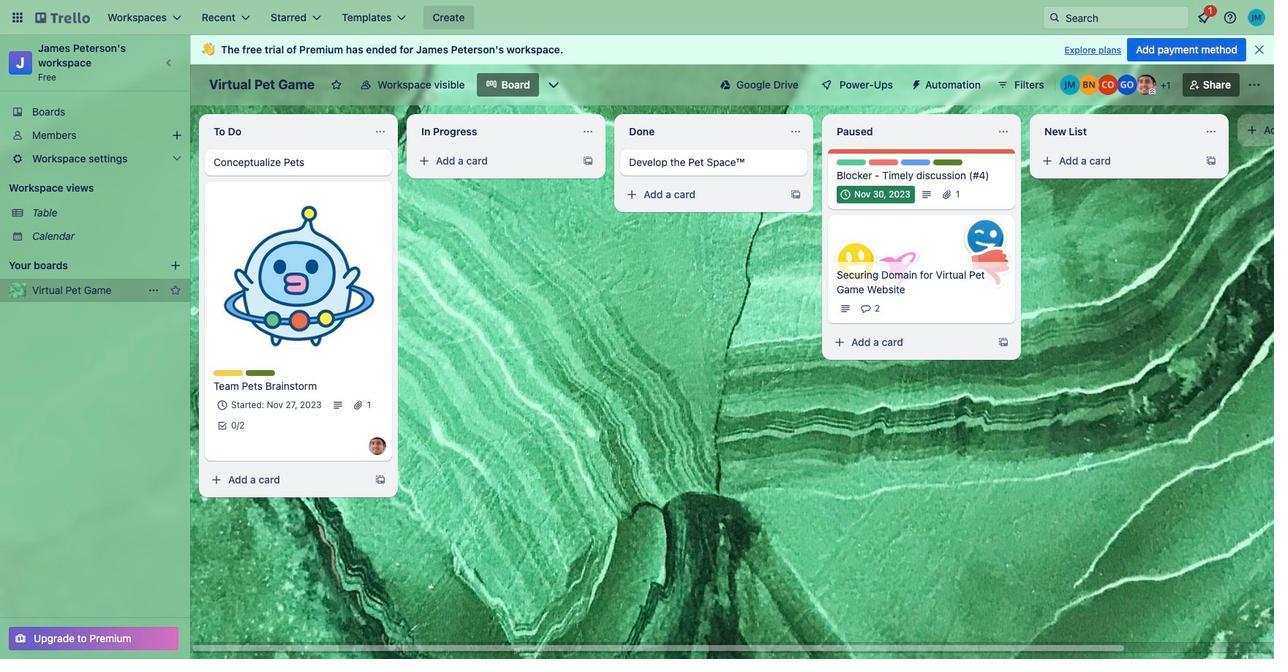 Task type: locate. For each thing, give the bounding box(es) containing it.
star icon image
[[170, 285, 181, 296]]

None checkbox
[[837, 186, 915, 203]]

2 horizontal spatial create from template… image
[[790, 189, 802, 200]]

google drive icon image
[[720, 80, 731, 90]]

board actions menu image
[[148, 285, 159, 296]]

None text field
[[205, 120, 369, 143], [413, 120, 576, 143], [205, 120, 369, 143], [413, 120, 576, 143]]

0 vertical spatial create from template… image
[[1206, 155, 1217, 167]]

0 vertical spatial james peterson (jamespeterson93) image
[[1136, 75, 1156, 95]]

0 vertical spatial create from template… image
[[582, 155, 594, 167]]

christina overa (christinaovera) image
[[1098, 75, 1118, 95]]

show menu image
[[1247, 78, 1262, 92]]

None text field
[[620, 120, 784, 143], [828, 120, 992, 143], [620, 120, 784, 143], [828, 120, 992, 143]]

star or unstar board image
[[331, 79, 343, 91]]

search image
[[1049, 12, 1061, 23]]

color: green, title: "goal" element
[[837, 159, 866, 165]]

1 vertical spatial jeremy miller (jeremymiller198) image
[[1060, 75, 1080, 95]]

james peterson (jamespeterson93) image
[[1136, 75, 1156, 95], [369, 437, 386, 455]]

1 horizontal spatial james peterson (jamespeterson93) image
[[1136, 75, 1156, 95]]

0 horizontal spatial jeremy miller (jeremymiller198) image
[[1060, 75, 1080, 95]]

customize views image
[[546, 78, 561, 92]]

1 notification image
[[1195, 9, 1213, 26]]

1 horizontal spatial jeremy miller (jeremymiller198) image
[[1248, 9, 1266, 26]]

gary orlando (garyorlando) image
[[1117, 75, 1137, 95]]

add board image
[[170, 260, 181, 271]]

jeremy miller (jeremymiller198) image
[[1248, 9, 1266, 26], [1060, 75, 1080, 95]]

color: blue, title: "fyi" element
[[901, 159, 931, 165]]

0 vertical spatial jeremy miller (jeremymiller198) image
[[1248, 9, 1266, 26]]

2 vertical spatial create from template… image
[[375, 474, 386, 486]]

1 horizontal spatial create from template… image
[[582, 155, 594, 167]]

create from template… image
[[582, 155, 594, 167], [790, 189, 802, 200], [375, 474, 386, 486]]

jeremy miller (jeremymiller198) image left christina overa (christinaovera) icon
[[1060, 75, 1080, 95]]

0 horizontal spatial create from template… image
[[998, 337, 1010, 348]]

Search field
[[1061, 7, 1189, 28]]

1 vertical spatial james peterson (jamespeterson93) image
[[369, 437, 386, 455]]

color: red, title: "blocker" element
[[869, 159, 898, 165]]

color: bold lime, title: "team task" element
[[246, 370, 275, 376]]

jeremy miller (jeremymiller198) image right open information menu image at top
[[1248, 9, 1266, 26]]

create from template… image
[[1206, 155, 1217, 167], [998, 337, 1010, 348]]

banner
[[190, 35, 1274, 64]]

0 horizontal spatial james peterson (jamespeterson93) image
[[369, 437, 386, 455]]



Task type: vqa. For each thing, say whether or not it's contained in the screenshot.
search ICON
yes



Task type: describe. For each thing, give the bounding box(es) containing it.
color: bold lime, title: none image
[[933, 159, 963, 165]]

1 horizontal spatial create from template… image
[[1206, 155, 1217, 167]]

color: yellow, title: none image
[[214, 370, 243, 376]]

workspace navigation collapse icon image
[[159, 53, 180, 73]]

jeremy miller (jeremymiller198) image inside primary element
[[1248, 9, 1266, 26]]

back to home image
[[35, 6, 90, 29]]

Board name text field
[[202, 73, 322, 97]]

0 horizontal spatial create from template… image
[[375, 474, 386, 486]]

open information menu image
[[1223, 10, 1238, 25]]

your boards with 1 items element
[[9, 257, 148, 274]]

sm image
[[905, 73, 925, 94]]

wave image
[[202, 43, 215, 56]]

ben nelson (bennelson96) image
[[1079, 75, 1099, 95]]

primary element
[[0, 0, 1274, 35]]

1 vertical spatial create from template… image
[[998, 337, 1010, 348]]

1 vertical spatial create from template… image
[[790, 189, 802, 200]]



